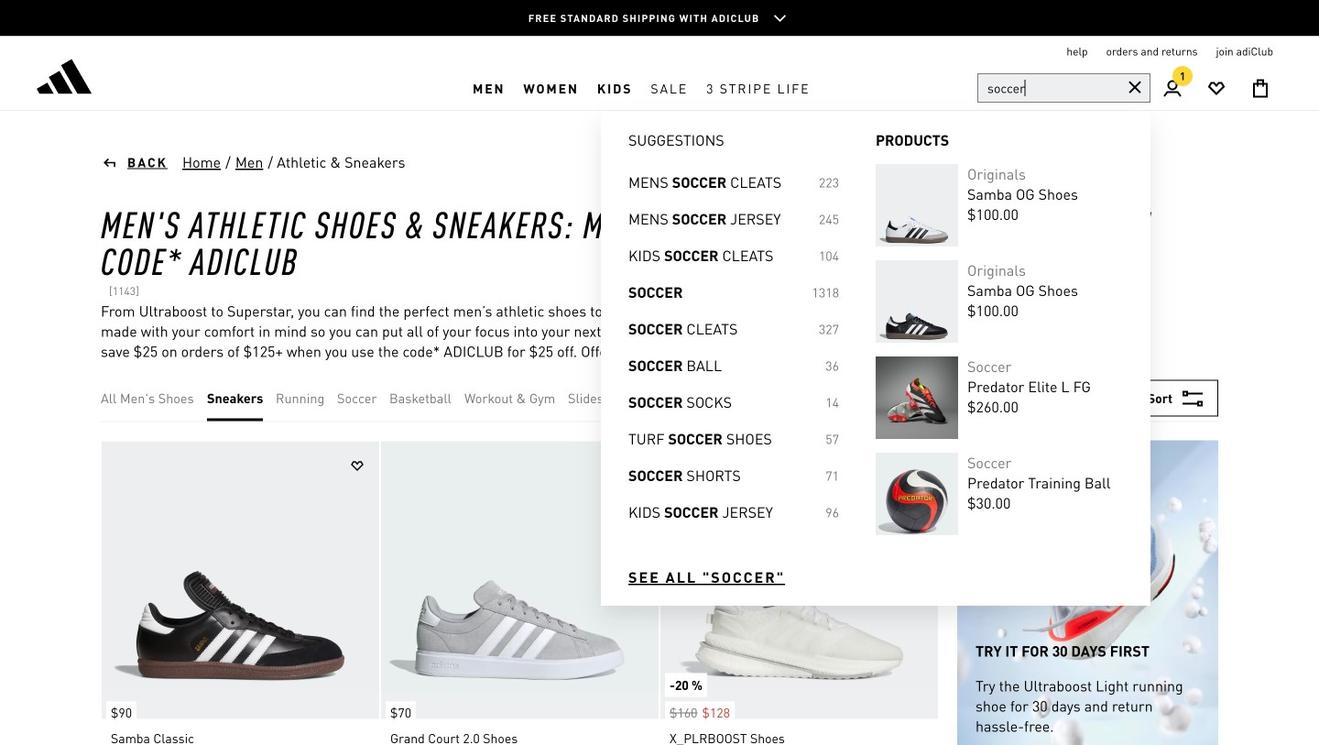 Task type: describe. For each thing, give the bounding box(es) containing it.
predator training ball image
[[876, 453, 959, 535]]

1 samba og shoes image from the top
[[876, 164, 959, 247]]

soccer black samba classic image
[[102, 441, 379, 719]]



Task type: vqa. For each thing, say whether or not it's contained in the screenshot.
TRENDING: SAMBA & GAZELLE at the top left
no



Task type: locate. For each thing, give the bounding box(es) containing it.
men's sportswear grey grand court 2.0 shoes image
[[381, 441, 659, 719]]

2 samba og shoes image from the top
[[876, 260, 959, 343]]

Search field
[[978, 73, 1151, 103]]

image of floating ultraboost light running shoe. image
[[958, 440, 1219, 745]]

predator elite l fg image
[[876, 356, 959, 439]]

0 vertical spatial samba og shoes image
[[876, 164, 959, 247]]

1 vertical spatial samba og shoes image
[[876, 260, 959, 343]]

back image
[[101, 154, 127, 170]]

main navigation element
[[315, 67, 969, 110]]

samba og shoes image
[[876, 164, 959, 247], [876, 260, 959, 343]]

men's sportswear white x_plrboost shoes image
[[661, 441, 938, 719]]

list
[[101, 375, 960, 421]]



